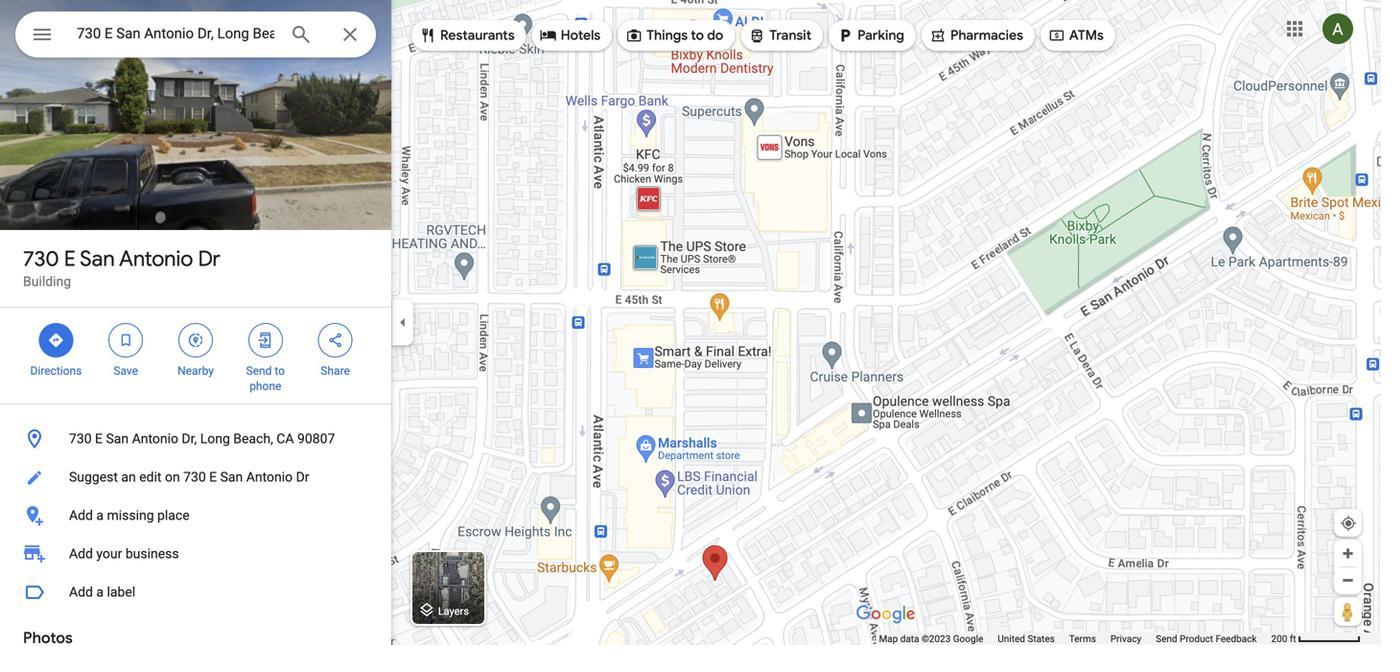 Task type: locate. For each thing, give the bounding box(es) containing it.
730 for dr
[[23, 246, 59, 272]]

1 horizontal spatial to
[[691, 27, 704, 44]]

add
[[69, 508, 93, 524], [69, 546, 93, 562], [69, 585, 93, 601]]

1 horizontal spatial 730
[[69, 431, 92, 447]]

a for label
[[96, 585, 104, 601]]

2 horizontal spatial e
[[209, 470, 217, 485]]

collapse side panel image
[[392, 312, 413, 333]]

show your location image
[[1340, 515, 1357, 532]]

dr down 90807
[[296, 470, 309, 485]]

send left product
[[1156, 634, 1178, 645]]

dr,
[[182, 431, 197, 447]]

1 vertical spatial san
[[106, 431, 129, 447]]

1 horizontal spatial send
[[1156, 634, 1178, 645]]

map
[[879, 634, 898, 645]]

add inside add a label button
[[69, 585, 93, 601]]


[[540, 25, 557, 46]]

antonio inside 'button'
[[132, 431, 178, 447]]

e inside 'button'
[[95, 431, 103, 447]]

730 e san antonio dr, long beach, ca 90807 button
[[0, 420, 391, 459]]

add for add a label
[[69, 585, 93, 601]]

united states button
[[998, 633, 1055, 646]]

0 vertical spatial to
[[691, 27, 704, 44]]

0 horizontal spatial e
[[64, 246, 76, 272]]

send product feedback button
[[1156, 633, 1257, 646]]

send to phone
[[246, 365, 285, 393]]


[[117, 330, 134, 351]]

add left the your
[[69, 546, 93, 562]]

to up phone
[[275, 365, 285, 378]]


[[626, 25, 643, 46]]

google
[[953, 634, 984, 645]]

transit
[[770, 27, 812, 44]]

1 add from the top
[[69, 508, 93, 524]]

add down suggest
[[69, 508, 93, 524]]

antonio up 
[[119, 246, 193, 272]]

0 vertical spatial san
[[80, 246, 115, 272]]

e inside button
[[209, 470, 217, 485]]

to inside send to phone
[[275, 365, 285, 378]]

2 vertical spatial san
[[220, 470, 243, 485]]

e down long
[[209, 470, 217, 485]]

2 vertical spatial antonio
[[246, 470, 293, 485]]

ca
[[277, 431, 294, 447]]

e inside 730 e san antonio dr building
[[64, 246, 76, 272]]

0 horizontal spatial to
[[275, 365, 285, 378]]

2 vertical spatial 730
[[183, 470, 206, 485]]

e up building
[[64, 246, 76, 272]]

san
[[80, 246, 115, 272], [106, 431, 129, 447], [220, 470, 243, 485]]

e for dr
[[64, 246, 76, 272]]

730 E San Antonio Dr, Long Beach, CA 90807 field
[[15, 12, 376, 58]]

suggest
[[69, 470, 118, 485]]


[[31, 21, 54, 48]]

edit
[[139, 470, 162, 485]]

730 up building
[[23, 246, 59, 272]]

730
[[23, 246, 59, 272], [69, 431, 92, 447], [183, 470, 206, 485]]

add inside add your business "link"
[[69, 546, 93, 562]]

san inside 'button'
[[106, 431, 129, 447]]

send up phone
[[246, 365, 272, 378]]

map data ©2023 google
[[879, 634, 984, 645]]

0 vertical spatial e
[[64, 246, 76, 272]]

e up suggest
[[95, 431, 103, 447]]

2 vertical spatial e
[[209, 470, 217, 485]]

add a label
[[69, 585, 135, 601]]

footer
[[879, 633, 1272, 646]]

0 horizontal spatial send
[[246, 365, 272, 378]]

terms
[[1069, 634, 1096, 645]]

1 vertical spatial a
[[96, 585, 104, 601]]

e
[[64, 246, 76, 272], [95, 431, 103, 447], [209, 470, 217, 485]]

parking
[[858, 27, 905, 44]]

2 a from the top
[[96, 585, 104, 601]]

send for send product feedback
[[1156, 634, 1178, 645]]


[[47, 330, 65, 351]]

a
[[96, 508, 104, 524], [96, 585, 104, 601]]

add for add a missing place
[[69, 508, 93, 524]]

0 horizontal spatial dr
[[198, 246, 220, 272]]

send inside send to phone
[[246, 365, 272, 378]]

none field inside 730 e san antonio dr, long beach, ca 90807 'field'
[[77, 22, 274, 45]]

200 ft
[[1272, 634, 1297, 645]]

label
[[107, 585, 135, 601]]

730 right on
[[183, 470, 206, 485]]

san for dr,
[[106, 431, 129, 447]]

a left missing
[[96, 508, 104, 524]]

add inside add a missing place button
[[69, 508, 93, 524]]

footer containing map data ©2023 google
[[879, 633, 1272, 646]]

business
[[125, 546, 179, 562]]

0 vertical spatial a
[[96, 508, 104, 524]]

730 inside 730 e san antonio dr building
[[23, 246, 59, 272]]

send inside button
[[1156, 634, 1178, 645]]

antonio down ca
[[246, 470, 293, 485]]

a left label
[[96, 585, 104, 601]]

your
[[96, 546, 122, 562]]

1 vertical spatial 730
[[69, 431, 92, 447]]

2 horizontal spatial 730
[[183, 470, 206, 485]]

product
[[1180, 634, 1214, 645]]

hotels
[[561, 27, 601, 44]]

feedback
[[1216, 634, 1257, 645]]

 search field
[[15, 12, 376, 61]]


[[419, 25, 436, 46]]

suggest an edit on 730 e san antonio dr button
[[0, 459, 391, 497]]

antonio left dr,
[[132, 431, 178, 447]]

terms button
[[1069, 633, 1096, 646]]


[[327, 330, 344, 351]]

None field
[[77, 22, 274, 45]]

san inside 730 e san antonio dr building
[[80, 246, 115, 272]]

1 horizontal spatial dr
[[296, 470, 309, 485]]


[[837, 25, 854, 46]]

200 ft button
[[1272, 634, 1361, 645]]

1 vertical spatial to
[[275, 365, 285, 378]]

2 add from the top
[[69, 546, 93, 562]]

dr
[[198, 246, 220, 272], [296, 470, 309, 485]]

2 vertical spatial add
[[69, 585, 93, 601]]

to
[[691, 27, 704, 44], [275, 365, 285, 378]]

1 horizontal spatial e
[[95, 431, 103, 447]]

antonio inside 730 e san antonio dr building
[[119, 246, 193, 272]]

0 vertical spatial add
[[69, 508, 93, 524]]

send
[[246, 365, 272, 378], [1156, 634, 1178, 645]]

3 add from the top
[[69, 585, 93, 601]]

0 vertical spatial 730
[[23, 246, 59, 272]]

google maps element
[[0, 0, 1381, 646]]

730 up suggest
[[69, 431, 92, 447]]

0 vertical spatial send
[[246, 365, 272, 378]]

1 a from the top
[[96, 508, 104, 524]]

pharmacies
[[951, 27, 1024, 44]]

dr inside 730 e san antonio dr building
[[198, 246, 220, 272]]

add left label
[[69, 585, 93, 601]]

200
[[1272, 634, 1288, 645]]

1 vertical spatial add
[[69, 546, 93, 562]]

730 inside 730 e san antonio dr, long beach, ca 90807 'button'
[[69, 431, 92, 447]]

antonio
[[119, 246, 193, 272], [132, 431, 178, 447], [246, 470, 293, 485]]

to left do
[[691, 27, 704, 44]]

1 vertical spatial send
[[1156, 634, 1178, 645]]

ft
[[1290, 634, 1297, 645]]

dr up 
[[198, 246, 220, 272]]

show street view coverage image
[[1334, 598, 1362, 626]]

0 vertical spatial antonio
[[119, 246, 193, 272]]

1 vertical spatial dr
[[296, 470, 309, 485]]

0 vertical spatial dr
[[198, 246, 220, 272]]

add a missing place
[[69, 508, 190, 524]]

1 vertical spatial e
[[95, 431, 103, 447]]

1 vertical spatial antonio
[[132, 431, 178, 447]]

on
[[165, 470, 180, 485]]

0 horizontal spatial 730
[[23, 246, 59, 272]]



Task type: describe. For each thing, give the bounding box(es) containing it.
missing
[[107, 508, 154, 524]]

 pharmacies
[[930, 25, 1024, 46]]

share
[[321, 365, 350, 378]]

states
[[1028, 634, 1055, 645]]

building
[[23, 274, 71, 290]]

antonio for dr,
[[132, 431, 178, 447]]

 transit
[[749, 25, 812, 46]]

zoom in image
[[1341, 547, 1356, 561]]

antonio inside button
[[246, 470, 293, 485]]

a for missing
[[96, 508, 104, 524]]

restaurants
[[440, 27, 515, 44]]

privacy button
[[1111, 633, 1142, 646]]

things
[[647, 27, 688, 44]]

united
[[998, 634, 1025, 645]]


[[749, 25, 766, 46]]

 atms
[[1048, 25, 1104, 46]]

 hotels
[[540, 25, 601, 46]]

privacy
[[1111, 634, 1142, 645]]

add for add your business
[[69, 546, 93, 562]]

 things to do
[[626, 25, 724, 46]]

san for dr
[[80, 246, 115, 272]]


[[1048, 25, 1066, 46]]

do
[[707, 27, 724, 44]]


[[257, 330, 274, 351]]

90807
[[297, 431, 335, 447]]

add your business link
[[0, 535, 391, 574]]

nearby
[[178, 365, 214, 378]]


[[930, 25, 947, 46]]

google account: angela cha  
(angela.cha@adept.ai) image
[[1323, 14, 1354, 44]]

add a missing place button
[[0, 497, 391, 535]]

long
[[200, 431, 230, 447]]

place
[[157, 508, 190, 524]]

an
[[121, 470, 136, 485]]

san inside button
[[220, 470, 243, 485]]

730 e san antonio dr building
[[23, 246, 220, 290]]

add a label button
[[0, 574, 391, 612]]

to inside " things to do"
[[691, 27, 704, 44]]

add your business
[[69, 546, 179, 562]]

data
[[901, 634, 919, 645]]

antonio for dr
[[119, 246, 193, 272]]

send product feedback
[[1156, 634, 1257, 645]]

suggest an edit on 730 e san antonio dr
[[69, 470, 309, 485]]

730 e san antonio dr, long beach, ca 90807
[[69, 431, 335, 447]]

send for send to phone
[[246, 365, 272, 378]]

 restaurants
[[419, 25, 515, 46]]

dr inside button
[[296, 470, 309, 485]]

footer inside google maps element
[[879, 633, 1272, 646]]

beach,
[[233, 431, 273, 447]]

 button
[[15, 12, 69, 61]]

730 for dr,
[[69, 431, 92, 447]]

directions
[[30, 365, 82, 378]]

730 inside suggest an edit on 730 e san antonio dr button
[[183, 470, 206, 485]]

phone
[[250, 380, 281, 393]]

united states
[[998, 634, 1055, 645]]

730 e san antonio dr main content
[[0, 0, 391, 646]]

zoom out image
[[1341, 574, 1356, 588]]

e for dr,
[[95, 431, 103, 447]]


[[187, 330, 204, 351]]

actions for 730 e san antonio dr region
[[0, 308, 391, 404]]

 parking
[[837, 25, 905, 46]]

save
[[114, 365, 138, 378]]

layers
[[438, 606, 469, 618]]

©2023
[[922, 634, 951, 645]]

atms
[[1070, 27, 1104, 44]]



Task type: vqa. For each thing, say whether or not it's contained in the screenshot.
14726 Village Square Pl, Midlothian, VA 23112 field
no



